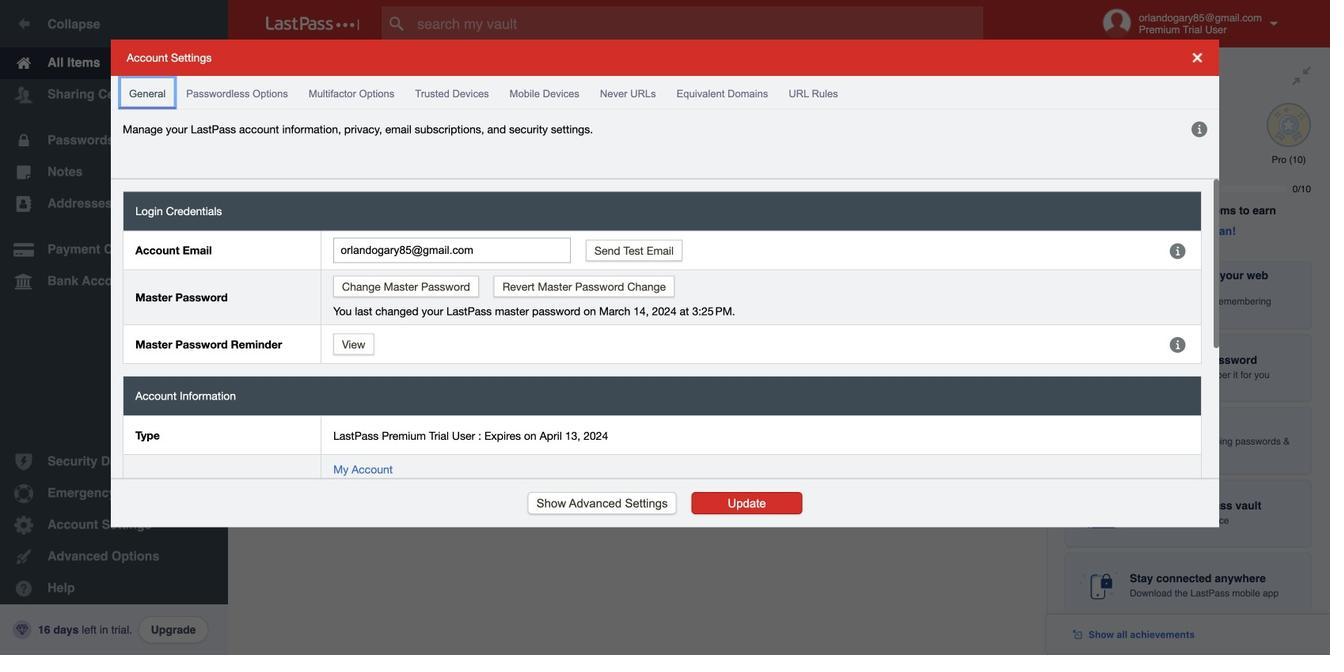 Task type: locate. For each thing, give the bounding box(es) containing it.
search my vault text field
[[382, 6, 1015, 41]]

Search search field
[[382, 6, 1015, 41]]



Task type: describe. For each thing, give the bounding box(es) containing it.
main navigation navigation
[[0, 0, 228, 656]]

main content main content
[[228, 48, 1047, 51]]

lastpass image
[[266, 17, 360, 31]]



Task type: vqa. For each thing, say whether or not it's contained in the screenshot.
search my vault Text Field
yes



